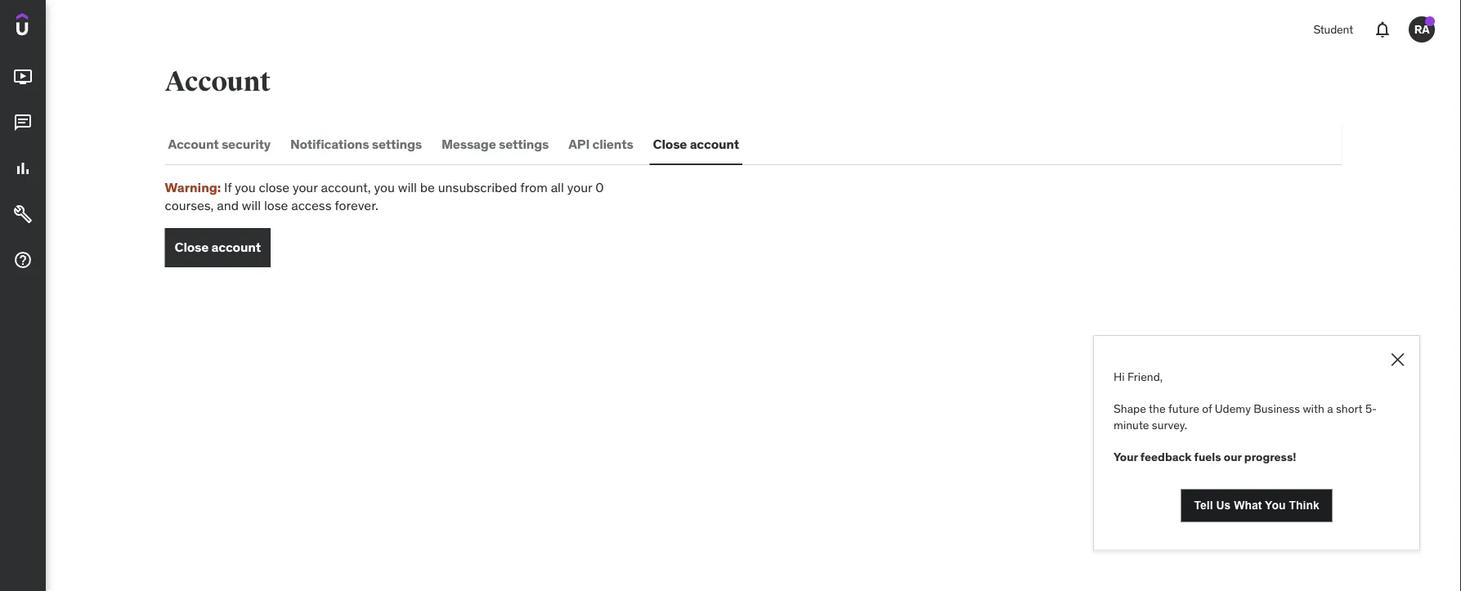 Task type: vqa. For each thing, say whether or not it's contained in the screenshot.
Access
yes



Task type: describe. For each thing, give the bounding box(es) containing it.
hi friend,
[[1114, 369, 1163, 384]]

you
[[1266, 499, 1286, 512]]

account security button
[[165, 124, 274, 164]]

settings for message settings
[[499, 135, 549, 152]]

survey.
[[1152, 417, 1188, 432]]

your
[[1114, 449, 1138, 464]]

udemy image
[[16, 13, 91, 41]]

tell us what you think
[[1195, 499, 1320, 512]]

account for close account button to the left
[[212, 239, 261, 256]]

close for top close account button
[[653, 135, 687, 152]]

×
[[1390, 342, 1407, 373]]

api clients
[[569, 135, 634, 152]]

future
[[1169, 401, 1200, 416]]

1 your from the left
[[293, 179, 318, 196]]

shape
[[1114, 401, 1147, 416]]

2 medium image from the top
[[13, 250, 33, 270]]

0 vertical spatial close account
[[653, 135, 739, 152]]

ra
[[1415, 22, 1430, 36]]

account for top close account button
[[690, 135, 739, 152]]

progress!
[[1245, 449, 1297, 464]]

short
[[1337, 401, 1363, 416]]

close for close account button to the left
[[175, 239, 209, 256]]

0
[[596, 179, 604, 196]]

tell us what you think button
[[1182, 490, 1333, 522]]

the
[[1149, 401, 1166, 416]]

forever.
[[335, 197, 379, 214]]

2 your from the left
[[567, 179, 593, 196]]

if
[[224, 179, 232, 196]]

business
[[1254, 401, 1301, 416]]

2 medium image from the top
[[13, 159, 33, 178]]

notifications settings
[[290, 135, 422, 152]]

notifications
[[290, 135, 369, 152]]

0 horizontal spatial close account button
[[165, 228, 271, 267]]

5-
[[1366, 401, 1378, 416]]

account for account security
[[168, 135, 219, 152]]

message settings button
[[438, 124, 552, 164]]

× button
[[1390, 342, 1407, 373]]

of
[[1203, 401, 1213, 416]]

1 medium image from the top
[[13, 113, 33, 133]]

1 you from the left
[[235, 179, 256, 196]]

you have alerts image
[[1426, 16, 1436, 26]]

courses,
[[165, 197, 214, 214]]

be
[[420, 179, 435, 196]]

2 you from the left
[[374, 179, 395, 196]]

fuels
[[1195, 449, 1222, 464]]

lose
[[264, 197, 288, 214]]

our
[[1224, 449, 1242, 464]]



Task type: locate. For each thing, give the bounding box(es) containing it.
all
[[551, 179, 564, 196]]

shape the future of udemy business with a short 5- minute survey.
[[1114, 401, 1378, 432]]

0 vertical spatial close account button
[[650, 124, 743, 164]]

close
[[259, 179, 290, 196]]

close
[[653, 135, 687, 152], [175, 239, 209, 256]]

× dialog
[[1094, 335, 1421, 551]]

if you close your account, you will be unsubscribed from all your 0 courses, and will lose access forever.
[[165, 179, 604, 214]]

message settings
[[442, 135, 549, 152]]

1 vertical spatial close
[[175, 239, 209, 256]]

account for account
[[165, 65, 271, 99]]

student link
[[1304, 10, 1364, 49]]

1 vertical spatial will
[[242, 197, 261, 214]]

access
[[291, 197, 332, 214]]

medium image
[[13, 113, 33, 133], [13, 159, 33, 178], [13, 205, 33, 224]]

your up access
[[293, 179, 318, 196]]

1 horizontal spatial your
[[567, 179, 593, 196]]

settings
[[372, 135, 422, 152], [499, 135, 549, 152]]

0 vertical spatial medium image
[[13, 67, 33, 87]]

will left the be
[[398, 179, 417, 196]]

clients
[[593, 135, 634, 152]]

0 vertical spatial will
[[398, 179, 417, 196]]

0 horizontal spatial account
[[212, 239, 261, 256]]

security
[[222, 135, 271, 152]]

1 vertical spatial close account
[[175, 239, 261, 256]]

close right clients
[[653, 135, 687, 152]]

notifications image
[[1373, 20, 1393, 39]]

hi
[[1114, 369, 1125, 384]]

medium image
[[13, 67, 33, 87], [13, 250, 33, 270]]

account inside button
[[168, 135, 219, 152]]

message
[[442, 135, 496, 152]]

notifications settings button
[[287, 124, 425, 164]]

1 vertical spatial medium image
[[13, 250, 33, 270]]

us
[[1217, 499, 1231, 512]]

1 horizontal spatial will
[[398, 179, 417, 196]]

0 horizontal spatial your
[[293, 179, 318, 196]]

1 horizontal spatial settings
[[499, 135, 549, 152]]

account up the warning:
[[168, 135, 219, 152]]

close account button
[[650, 124, 743, 164], [165, 228, 271, 267]]

your feedback fuels our progress!
[[1114, 449, 1300, 464]]

settings up the be
[[372, 135, 422, 152]]

friend,
[[1128, 369, 1163, 384]]

account,
[[321, 179, 371, 196]]

settings for notifications settings
[[372, 135, 422, 152]]

settings up from at the left of page
[[499, 135, 549, 152]]

0 vertical spatial account
[[690, 135, 739, 152]]

1 vertical spatial account
[[168, 135, 219, 152]]

minute
[[1114, 417, 1150, 432]]

you
[[235, 179, 256, 196], [374, 179, 395, 196]]

account up account security
[[165, 65, 271, 99]]

will
[[398, 179, 417, 196], [242, 197, 261, 214]]

unsubscribed
[[438, 179, 517, 196]]

settings inside message settings button
[[499, 135, 549, 152]]

1 settings from the left
[[372, 135, 422, 152]]

from
[[521, 179, 548, 196]]

what
[[1235, 499, 1263, 512]]

ra link
[[1403, 10, 1442, 49]]

1 vertical spatial account
[[212, 239, 261, 256]]

with
[[1303, 401, 1325, 416]]

1 vertical spatial close account button
[[165, 228, 271, 267]]

will right and
[[242, 197, 261, 214]]

2 settings from the left
[[499, 135, 549, 152]]

2 vertical spatial medium image
[[13, 205, 33, 224]]

warning:
[[165, 179, 221, 196]]

you right "if"
[[235, 179, 256, 196]]

a
[[1328, 401, 1334, 416]]

think
[[1290, 499, 1320, 512]]

account
[[165, 65, 271, 99], [168, 135, 219, 152]]

your
[[293, 179, 318, 196], [567, 179, 593, 196]]

api clients button
[[565, 124, 637, 164]]

your left 0
[[567, 179, 593, 196]]

0 horizontal spatial you
[[235, 179, 256, 196]]

close account
[[653, 135, 739, 152], [175, 239, 261, 256]]

account security
[[168, 135, 271, 152]]

api
[[569, 135, 590, 152]]

0 vertical spatial close
[[653, 135, 687, 152]]

1 horizontal spatial you
[[374, 179, 395, 196]]

account
[[690, 135, 739, 152], [212, 239, 261, 256]]

0 horizontal spatial close
[[175, 239, 209, 256]]

you up forever.
[[374, 179, 395, 196]]

1 medium image from the top
[[13, 67, 33, 87]]

1 horizontal spatial close account button
[[650, 124, 743, 164]]

udemy
[[1215, 401, 1251, 416]]

tell
[[1195, 499, 1214, 512]]

1 vertical spatial medium image
[[13, 159, 33, 178]]

0 vertical spatial medium image
[[13, 113, 33, 133]]

0 horizontal spatial close account
[[175, 239, 261, 256]]

0 horizontal spatial settings
[[372, 135, 422, 152]]

0 horizontal spatial will
[[242, 197, 261, 214]]

1 horizontal spatial close
[[653, 135, 687, 152]]

feedback
[[1141, 449, 1192, 464]]

close down courses,
[[175, 239, 209, 256]]

1 horizontal spatial close account
[[653, 135, 739, 152]]

and
[[217, 197, 239, 214]]

1 horizontal spatial account
[[690, 135, 739, 152]]

3 medium image from the top
[[13, 205, 33, 224]]

student
[[1314, 22, 1354, 37]]

0 vertical spatial account
[[165, 65, 271, 99]]

settings inside notifications settings button
[[372, 135, 422, 152]]



